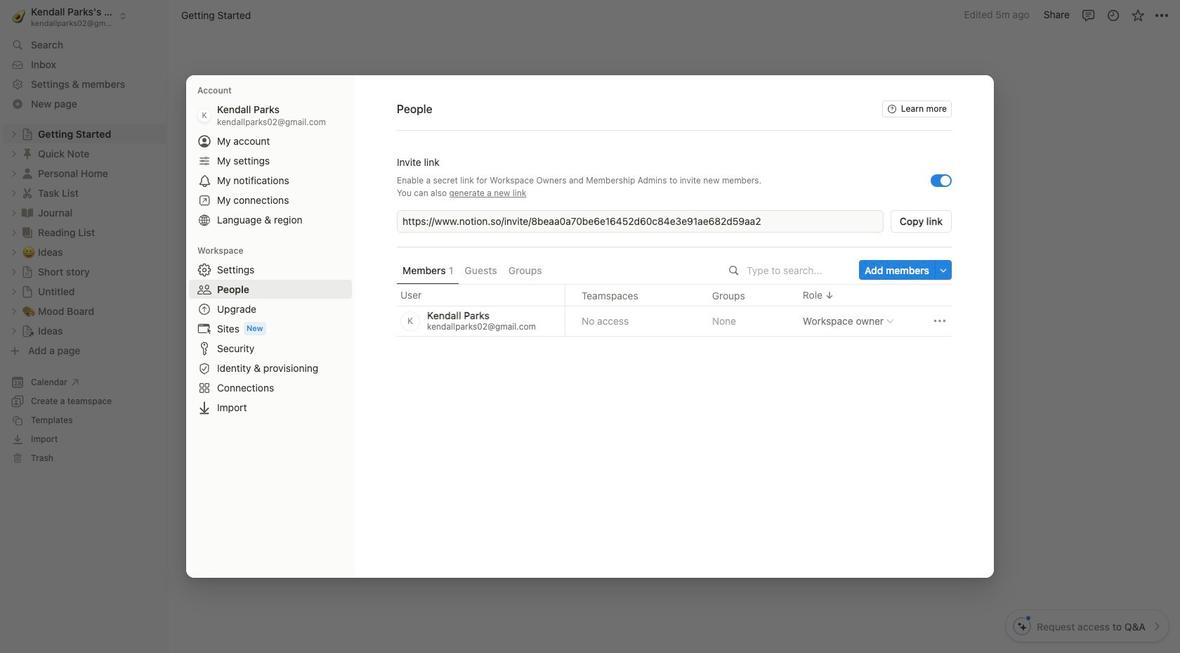 Task type: locate. For each thing, give the bounding box(es) containing it.
👋 image
[[427, 155, 441, 173]]

None text field
[[403, 214, 881, 228]]

Type to search... text field
[[747, 264, 850, 276]]

favorite image
[[1131, 8, 1145, 22]]

updates image
[[1107, 8, 1121, 22]]



Task type: describe. For each thing, give the bounding box(es) containing it.
🥑 image
[[12, 7, 26, 25]]

comments image
[[1082, 8, 1096, 22]]

type to search... image
[[730, 266, 740, 276]]



Task type: vqa. For each thing, say whether or not it's contained in the screenshot.
second Open image
no



